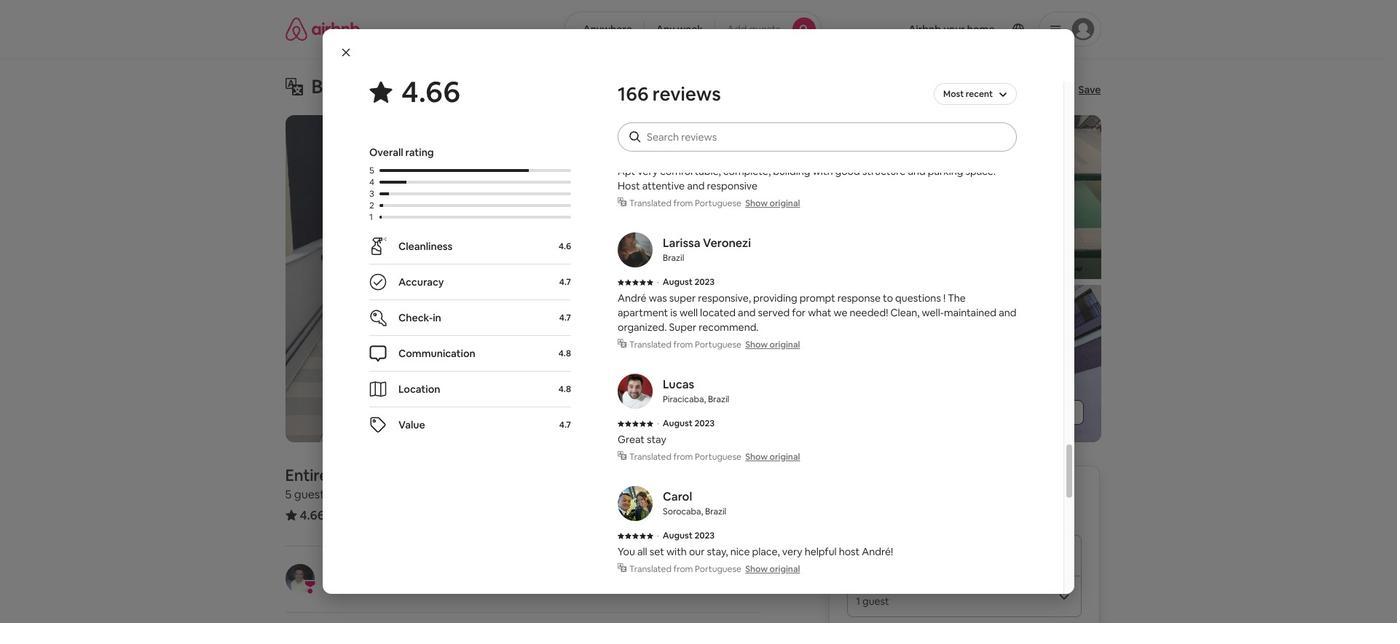 Task type: locate. For each thing, give the bounding box(es) containing it.
location
[[399, 383, 440, 396]]

response
[[838, 291, 881, 305]]

expo
[[418, 74, 463, 99]]

in up communication
[[433, 311, 441, 324]]

4 original from the top
[[770, 563, 800, 575]]

0 vertical spatial 4.66
[[402, 73, 460, 111]]

retiro, left expo
[[356, 74, 414, 99]]

2023 for larissa
[[695, 276, 715, 288]]

3 2023 from the top
[[695, 418, 715, 429]]

4 august from the top
[[663, 530, 693, 541]]

in right the loft
[[361, 465, 374, 485]]

from down super
[[674, 339, 693, 351]]

2023 down "piracicaba,"
[[695, 418, 715, 429]]

eduardo brazil
[[663, 109, 709, 137]]

portuguese down "recommend."
[[695, 339, 742, 351]]

piscina deck molhado. image
[[903, 115, 1101, 279]]

carol image
[[618, 486, 653, 521], [618, 486, 653, 521]]

5
[[369, 165, 374, 176], [285, 487, 292, 502]]

2 portuguese from the top
[[695, 197, 742, 209]]

any
[[656, 23, 675, 36]]

0 horizontal spatial in
[[361, 465, 374, 485]]

4.7
[[560, 276, 571, 288], [560, 312, 571, 324], [560, 419, 571, 431]]

translated from portuguese show original down stay,
[[630, 563, 800, 575]]

you all set with our stay, nice place, very helpful host andré!
[[618, 545, 894, 558]]

0 horizontal spatial guests
[[294, 487, 330, 502]]

0 vertical spatial very
[[638, 165, 658, 178]]

original for brazil
[[770, 197, 800, 209]]

3 translated from the top
[[630, 339, 672, 351]]

brazil
[[663, 125, 684, 137], [663, 252, 684, 264], [708, 393, 730, 405], [466, 465, 506, 485], [705, 506, 727, 517]]

and
[[908, 165, 926, 178], [687, 179, 705, 192], [738, 306, 756, 319], [999, 306, 1017, 319]]

0 horizontal spatial 2
[[369, 200, 374, 211]]

you
[[618, 545, 635, 558]]

show
[[746, 197, 768, 209], [746, 339, 768, 351], [997, 406, 1023, 419], [746, 451, 768, 463], [746, 563, 768, 575]]

needed!
[[850, 306, 889, 319]]

· august 2023 up super
[[657, 276, 715, 288]]

place,
[[752, 545, 780, 558]]

4 · august 2023 from the top
[[657, 530, 715, 541]]

bom
[[312, 74, 352, 99], [377, 465, 411, 485]]

2 translated from the top
[[630, 197, 672, 209]]

portuguese for eduardo
[[695, 197, 742, 209]]

166
[[618, 82, 649, 106]]

1 horizontal spatial guests
[[749, 23, 781, 36]]

4 from from the top
[[674, 451, 693, 463]]

translated
[[630, 71, 672, 82], [630, 197, 672, 209], [630, 339, 672, 351], [630, 451, 672, 463], [630, 563, 672, 575]]

5 up 3
[[369, 165, 374, 176]]

2 original from the top
[[770, 339, 800, 351]]

helpful
[[805, 545, 837, 558]]

1 vertical spatial all
[[638, 545, 648, 558]]

brazil inside larissa veronezi brazil
[[663, 252, 684, 264]]

all
[[1026, 406, 1036, 419], [638, 545, 648, 558]]

brazil inside the lucas piracicaba, brazil
[[708, 393, 730, 405]]

1 4.7 from the top
[[560, 276, 571, 288]]

· august 2023 up the our
[[657, 530, 715, 541]]

host profile picture image
[[285, 564, 314, 593]]

1 vertical spatial guests
[[294, 487, 330, 502]]

responsive
[[707, 179, 758, 192]]

with right set
[[667, 545, 687, 558]]

0 horizontal spatial very
[[638, 165, 658, 178]]

translated from portuguese show original up carol sorocaba, brazil
[[630, 451, 800, 463]]

center
[[467, 74, 529, 99]]

and down the comfortable,
[[687, 179, 705, 192]]

eduardo
[[663, 109, 709, 124]]

1 horizontal spatial in
[[433, 311, 441, 324]]

· august 2023 for carol
[[657, 530, 715, 541]]

portuguese down stay,
[[695, 563, 742, 575]]

4 show original button from the top
[[746, 563, 800, 575]]

3 translated from portuguese show original from the top
[[630, 451, 800, 463]]

3 · august 2023 from the top
[[657, 418, 715, 429]]

brazil for lucas
[[708, 393, 730, 405]]

translated from portuguese show original for veronezi
[[630, 339, 800, 351]]

larissa veronezi brazil
[[663, 235, 751, 264]]

2023 up the our
[[695, 530, 715, 541]]

0 vertical spatial 4.8
[[559, 348, 571, 359]]

in
[[433, 311, 441, 324], [361, 465, 374, 485]]

· august 2023 down "piracicaba,"
[[657, 418, 715, 429]]

0 vertical spatial with
[[813, 165, 833, 178]]

1 show original button from the top
[[746, 197, 800, 209]]

comfortable,
[[660, 165, 721, 178]]

5 translated from the top
[[630, 563, 672, 575]]

larissa veronezi image
[[618, 232, 653, 267], [618, 232, 653, 267]]

translated from portuguese show original down "recommend."
[[630, 339, 800, 351]]

very right place,
[[782, 545, 803, 558]]

stay
[[647, 433, 667, 446]]

2023 up the comfortable,
[[695, 149, 715, 161]]

4.7 for check-in
[[560, 312, 571, 324]]

4 2023 from the top
[[695, 530, 715, 541]]

3 portuguese from the top
[[695, 339, 742, 351]]

2 from from the top
[[674, 197, 693, 209]]

all left set
[[638, 545, 648, 558]]

1 vertical spatial 4.66
[[300, 507, 325, 523]]

eduardo image
[[618, 106, 653, 141], [618, 106, 653, 141]]

3 from from the top
[[674, 339, 693, 351]]

4 translated from portuguese show original from the top
[[630, 563, 800, 575]]

show original button
[[746, 197, 800, 209], [746, 339, 800, 351], [746, 451, 800, 463], [746, 563, 800, 575]]

show original button for sorocaba,
[[746, 563, 800, 575]]

very right apt
[[638, 165, 658, 178]]

3 show original button from the top
[[746, 451, 800, 463]]

5 from from the top
[[674, 563, 693, 575]]

guests inside entire loft in bom retiro, brazil 5 guests
[[294, 487, 330, 502]]

None search field
[[565, 12, 822, 47]]

· up was
[[657, 276, 659, 288]]

guests right add
[[749, 23, 781, 36]]

2 4.7 from the top
[[560, 312, 571, 324]]

1 from from the top
[[674, 71, 693, 82]]

0 horizontal spatial 5
[[285, 487, 292, 502]]

1 horizontal spatial bom
[[377, 465, 411, 485]]

0 vertical spatial in
[[433, 311, 441, 324]]

0 vertical spatial guests
[[749, 23, 781, 36]]

!
[[944, 291, 946, 305]]

original for sorocaba,
[[770, 563, 800, 575]]

0 vertical spatial 4.7
[[560, 276, 571, 288]]

maintained
[[944, 306, 997, 319]]

0 horizontal spatial bom
[[312, 74, 352, 99]]

all left photos at bottom right
[[1026, 406, 1036, 419]]

lucas image
[[618, 374, 653, 409]]

august down sorocaba,
[[663, 530, 693, 541]]

12/17/2023
[[856, 554, 907, 567]]

from down attentive
[[674, 197, 693, 209]]

from for larissa
[[674, 339, 693, 351]]

save button
[[1056, 77, 1107, 102]]

original for piracicaba,
[[770, 451, 800, 463]]

from up eduardo
[[674, 71, 693, 82]]

0 vertical spatial all
[[1026, 406, 1036, 419]]

guests
[[749, 23, 781, 36], [294, 487, 330, 502]]

bom retiro, expo center norte, allianz stadium. image 5 image
[[903, 285, 1101, 442]]

4 translated from the top
[[630, 451, 672, 463]]

recommend.
[[699, 321, 759, 334]]

2 · august 2023 from the top
[[657, 276, 715, 288]]

1 vertical spatial retiro,
[[415, 465, 463, 485]]

andré was super responsive, providing prompt response to questions ! the apartment is well located and served for what we needed! clean, well-maintained and organized. super recommend.
[[618, 291, 1017, 334]]

translated from portuguese show original for sorocaba,
[[630, 563, 800, 575]]

bom right the loft
[[377, 465, 411, 485]]

4.66
[[402, 73, 460, 111], [300, 507, 325, 523]]

1 vertical spatial bom
[[377, 465, 411, 485]]

guests inside button
[[749, 23, 781, 36]]

reviews
[[653, 82, 721, 106]]

3 original from the top
[[770, 451, 800, 463]]

translated from portuguese show original
[[630, 197, 800, 209], [630, 339, 800, 351], [630, 451, 800, 463], [630, 563, 800, 575]]

4
[[369, 176, 375, 188]]

1 august from the top
[[663, 149, 693, 161]]

veronezi
[[703, 235, 751, 251]]

with left good
[[813, 165, 833, 178]]

1 horizontal spatial all
[[1026, 406, 1036, 419]]

what
[[808, 306, 832, 319]]

august up the comfortable,
[[663, 149, 693, 161]]

show original button for veronezi
[[746, 339, 800, 351]]

2 translated from portuguese show original from the top
[[630, 339, 800, 351]]

original for veronezi
[[770, 339, 800, 351]]

0 horizontal spatial all
[[638, 545, 648, 558]]

show all photos button
[[968, 400, 1084, 425]]

show original button for piracicaba,
[[746, 451, 800, 463]]

1 original from the top
[[770, 197, 800, 209]]

2 inside 4.66 dialog
[[369, 200, 374, 211]]

share
[[1020, 83, 1047, 96]]

2 august from the top
[[663, 276, 693, 288]]

1 vertical spatial 4.7
[[560, 312, 571, 324]]

1 translated from portuguese show original from the top
[[630, 197, 800, 209]]

1 horizontal spatial very
[[782, 545, 803, 558]]

served
[[758, 306, 790, 319]]

from up the carol
[[674, 451, 693, 463]]

bom right automatically translated title: bom retiro, expo center norte, allianz stadium. 'image'
[[312, 74, 352, 99]]

communication
[[399, 347, 476, 360]]

1 horizontal spatial with
[[813, 165, 833, 178]]

brazil inside carol sorocaba, brazil
[[705, 506, 727, 517]]

1 4.8 from the top
[[559, 348, 571, 359]]

larissa
[[663, 235, 701, 251]]

· for lucas
[[657, 418, 659, 429]]

show all photos
[[997, 406, 1072, 419]]

brazil inside eduardo brazil
[[663, 125, 684, 137]]

most recent
[[944, 88, 993, 100]]

2 vertical spatial 4.7
[[560, 419, 571, 431]]

sofá bi cama, acomoda duas pessoas. image
[[699, 285, 897, 442]]

and right maintained
[[999, 306, 1017, 319]]

0 horizontal spatial with
[[667, 545, 687, 558]]

4.66 down entire
[[300, 507, 325, 523]]

translated for carol
[[630, 563, 672, 575]]

0 vertical spatial 2
[[369, 200, 374, 211]]

1 vertical spatial 5
[[285, 487, 292, 502]]

show original button for brazil
[[746, 197, 800, 209]]

entire
[[285, 465, 329, 485]]

very
[[638, 165, 658, 178], [782, 545, 803, 558]]

original
[[770, 197, 800, 209], [770, 339, 800, 351], [770, 451, 800, 463], [770, 563, 800, 575]]

translated from portuguese show original down responsive
[[630, 197, 800, 209]]

4.66 dialog
[[323, 0, 1075, 594]]

entire loft in bom retiro, brazil 5 guests
[[285, 465, 506, 502]]

great
[[618, 433, 645, 446]]

1 horizontal spatial 4.66
[[402, 73, 460, 111]]

2 show original button from the top
[[746, 339, 800, 351]]

with inside apt very comfortable, complete, building with good structure and parking space. host attentive and responsive
[[813, 165, 833, 178]]

apt
[[618, 165, 636, 178]]

5 portuguese from the top
[[695, 563, 742, 575]]

most recent button
[[934, 82, 1017, 106]]

0 vertical spatial 5
[[369, 165, 374, 176]]

from for lucas
[[674, 451, 693, 463]]

portuguese down add
[[695, 71, 742, 82]]

0 horizontal spatial 4.66
[[300, 507, 325, 523]]

4.66 up rating
[[402, 73, 460, 111]]

stay,
[[707, 545, 728, 558]]

translated from portuguese show original for piracicaba,
[[630, 451, 800, 463]]

from for eduardo
[[674, 197, 693, 209]]

1 vertical spatial in
[[361, 465, 374, 485]]

guests down entire
[[294, 487, 330, 502]]

3 august from the top
[[663, 418, 693, 429]]

2023 up responsive, at the top of the page
[[695, 276, 715, 288]]

portuguese down responsive
[[695, 197, 742, 209]]

august up super
[[663, 276, 693, 288]]

retiro, down value at the bottom left
[[415, 465, 463, 485]]

allianz
[[594, 74, 653, 99]]

4.7 for value
[[560, 419, 571, 431]]

structure
[[863, 165, 906, 178]]

parking
[[928, 165, 964, 178]]

1 horizontal spatial 5
[[369, 165, 374, 176]]

1 2023 from the top
[[695, 149, 715, 161]]

2 2023 from the top
[[695, 276, 715, 288]]

august down "piracicaba,"
[[663, 418, 693, 429]]

retiro,
[[356, 74, 414, 99], [415, 465, 463, 485]]

our
[[689, 545, 705, 558]]

anywhere
[[583, 23, 632, 36]]

located
[[700, 306, 736, 319]]

all inside 4.66 dialog
[[638, 545, 648, 558]]

1 vertical spatial 4.8
[[559, 383, 571, 395]]

all for set
[[638, 545, 648, 558]]

2 down 4
[[369, 200, 374, 211]]

1 horizontal spatial 2
[[387, 582, 393, 595]]

translated for eduardo
[[630, 197, 672, 209]]

brazil for carol
[[705, 506, 727, 517]]

2 4.8 from the top
[[559, 383, 571, 395]]

set
[[650, 545, 664, 558]]

2 left years
[[387, 582, 393, 595]]

all inside button
[[1026, 406, 1036, 419]]

retiro, inside entire loft in bom retiro, brazil 5 guests
[[415, 465, 463, 485]]

3 4.7 from the top
[[560, 419, 571, 431]]

5 down entire
[[285, 487, 292, 502]]

portuguese up carol sorocaba, brazil
[[695, 451, 742, 463]]

· august 2023 up the comfortable,
[[657, 149, 715, 161]]

from down the our
[[674, 563, 693, 575]]

· up stay
[[657, 418, 659, 429]]

0 vertical spatial bom
[[312, 74, 352, 99]]

· up set
[[657, 530, 659, 541]]

Search reviews, Press 'Enter' to search text field
[[647, 130, 1003, 144]]

1 vertical spatial very
[[782, 545, 803, 558]]

1 portuguese from the top
[[695, 71, 742, 82]]

apartment
[[618, 306, 668, 319]]

4 portuguese from the top
[[695, 451, 742, 463]]



Task type: vqa. For each thing, say whether or not it's contained in the screenshot.
Clear
no



Task type: describe. For each thing, give the bounding box(es) containing it.
2023 for lucas
[[695, 418, 715, 429]]

nice
[[731, 545, 750, 558]]

and up "recommend."
[[738, 306, 756, 319]]

we
[[834, 306, 848, 319]]

translated from portuguese
[[630, 71, 742, 82]]

automatically translated title: bom retiro, expo center norte, allianz stadium. image
[[285, 78, 303, 95]]

share button
[[996, 77, 1053, 102]]

1 translated from the top
[[630, 71, 672, 82]]

1 vertical spatial with
[[667, 545, 687, 558]]

to
[[883, 291, 893, 305]]

· for carol
[[657, 530, 659, 541]]

portuguese for lucas
[[695, 451, 742, 463]]

any week
[[656, 23, 703, 36]]

years
[[395, 582, 420, 595]]

rating
[[406, 146, 434, 159]]

superhost · 2 years hosting
[[332, 582, 458, 595]]

andré
[[618, 291, 647, 305]]

profile element
[[839, 0, 1101, 58]]

carol
[[663, 489, 692, 504]]

translated from portuguese show original for brazil
[[630, 197, 800, 209]]

responsive,
[[698, 291, 751, 305]]

great stay
[[618, 433, 667, 446]]

good
[[835, 165, 860, 178]]

the
[[948, 291, 966, 305]]

4.6
[[559, 240, 571, 252]]

add guests
[[727, 23, 781, 36]]

3
[[369, 188, 374, 200]]

· august 2023 for larissa
[[657, 276, 715, 288]]

and left parking
[[908, 165, 926, 178]]

add
[[727, 23, 747, 36]]

was
[[649, 291, 667, 305]]

overall rating
[[369, 146, 434, 159]]

portuguese for carol
[[695, 563, 742, 575]]

· for larissa
[[657, 276, 659, 288]]

all for photos
[[1026, 406, 1036, 419]]

august for carol
[[663, 530, 693, 541]]

5 inside entire loft in bom retiro, brazil 5 guests
[[285, 487, 292, 502]]

4.8 for communication
[[559, 348, 571, 359]]

translated for larissa veronezi
[[630, 339, 672, 351]]

portuguese for larissa
[[695, 339, 742, 351]]

show inside button
[[997, 406, 1023, 419]]

lucas image
[[618, 374, 653, 409]]

4.8 for location
[[559, 383, 571, 395]]

cleanliness
[[399, 240, 453, 253]]

very inside apt very comfortable, complete, building with good structure and parking space. host attentive and responsive
[[638, 165, 658, 178]]

value
[[399, 418, 425, 431]]

piscina raiada. image
[[285, 115, 693, 442]]

accuracy
[[399, 275, 444, 289]]

bom inside entire loft in bom retiro, brazil 5 guests
[[377, 465, 411, 485]]

piracicaba,
[[663, 393, 706, 405]]

0 vertical spatial retiro,
[[356, 74, 414, 99]]

hosting
[[422, 582, 458, 595]]

brazil inside entire loft in bom retiro, brazil 5 guests
[[466, 465, 506, 485]]

prompt
[[800, 291, 836, 305]]

sorocaba,
[[663, 506, 703, 517]]

building
[[773, 165, 811, 178]]

lucas piracicaba, brazil
[[663, 377, 730, 405]]

is
[[671, 306, 678, 319]]

1
[[369, 211, 373, 223]]

· left years
[[382, 582, 385, 595]]

1 · august 2023 from the top
[[657, 149, 715, 161]]

questions
[[896, 291, 941, 305]]

· august 2023 for lucas
[[657, 418, 715, 429]]

anywhere button
[[565, 12, 645, 47]]

space.
[[966, 165, 996, 178]]

clean,
[[891, 306, 920, 319]]

august for lucas
[[663, 418, 693, 429]]

week
[[677, 23, 703, 36]]

4.66 inside 4.66 dialog
[[402, 73, 460, 111]]

· up attentive
[[657, 149, 659, 161]]

host
[[618, 179, 640, 192]]

show for veronezi
[[746, 339, 768, 351]]

1 vertical spatial 2
[[387, 582, 393, 595]]

complete,
[[724, 165, 771, 178]]

5 inside 4.66 dialog
[[369, 165, 374, 176]]

recent
[[966, 88, 993, 100]]

add guests button
[[715, 12, 822, 47]]

translated for lucas
[[630, 451, 672, 463]]

photos
[[1038, 406, 1072, 419]]

super
[[670, 291, 696, 305]]

piscina. image
[[699, 115, 897, 279]]

from for carol
[[674, 563, 693, 575]]

show for piracicaba,
[[746, 451, 768, 463]]

august for larissa veronezi
[[663, 276, 693, 288]]

2023 for carol
[[695, 530, 715, 541]]

superhost
[[332, 582, 380, 595]]

brazil for larissa veronezi
[[663, 252, 684, 264]]

carol sorocaba, brazil
[[663, 489, 727, 517]]

in inside entire loft in bom retiro, brazil 5 guests
[[361, 465, 374, 485]]

bom retiro, expo center norte, allianz stadium.
[[312, 74, 736, 99]]

super
[[669, 321, 697, 334]]

save
[[1079, 83, 1101, 96]]

check-
[[399, 311, 433, 324]]

show for brazil
[[746, 197, 768, 209]]

norte,
[[533, 74, 590, 99]]

for
[[792, 306, 806, 319]]

show for sorocaba,
[[746, 563, 768, 575]]

in inside 4.66 dialog
[[433, 311, 441, 324]]

4.7 for accuracy
[[560, 276, 571, 288]]

host
[[839, 545, 860, 558]]

166 reviews
[[618, 82, 721, 106]]

organized.
[[618, 321, 667, 334]]

overall
[[369, 146, 403, 159]]

apt very comfortable, complete, building with good structure and parking space. host attentive and responsive
[[618, 165, 996, 192]]

providing
[[753, 291, 798, 305]]

well-
[[922, 306, 944, 319]]

stadium.
[[657, 74, 736, 99]]

attentive
[[642, 179, 685, 192]]

12/17/2023 button
[[848, 535, 1082, 576]]

any week button
[[644, 12, 716, 47]]

none search field containing anywhere
[[565, 12, 822, 47]]

lucas
[[663, 377, 695, 392]]

andré!
[[862, 545, 894, 558]]

loft
[[332, 465, 358, 485]]



